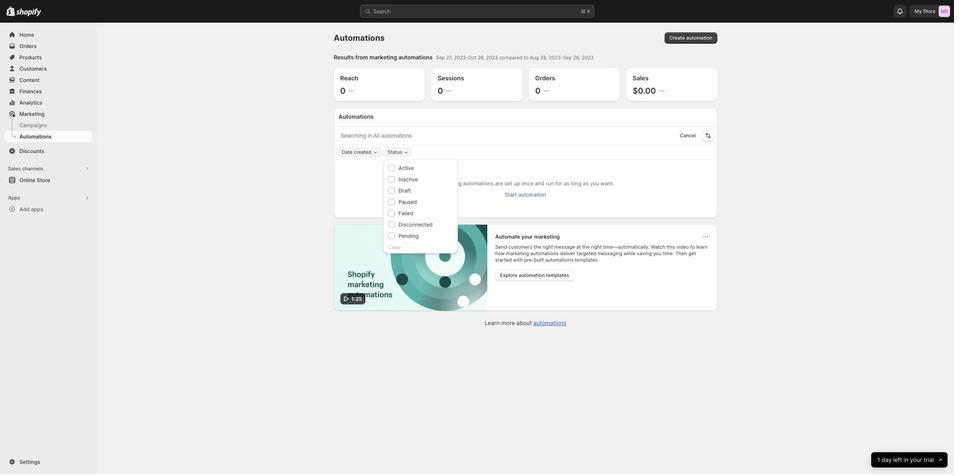 Task type: describe. For each thing, give the bounding box(es) containing it.
1
[[878, 456, 881, 464]]

— for reach 0 —
[[349, 87, 354, 94]]

automate your marketing
[[496, 234, 560, 240]]

built
[[534, 257, 544, 263]]

explore automation templates link
[[496, 270, 575, 281]]

online store
[[19, 177, 50, 183]]

pending
[[399, 233, 419, 239]]

0 horizontal spatial you
[[591, 180, 600, 187]]

in
[[904, 456, 909, 464]]

content link
[[5, 74, 92, 86]]

to inside send customers the right message at the right time—automatically. watch this video to learn how marketing automations deliver targeted messaging while saving you time. then get started with pre-built automations templates.
[[691, 244, 696, 250]]

online
[[19, 177, 35, 183]]

more
[[502, 320, 515, 326]]

date
[[342, 149, 353, 155]]

disconnected
[[399, 221, 433, 228]]

learn
[[485, 320, 500, 326]]

settings
[[19, 459, 40, 466]]

your inside dropdown button
[[911, 456, 923, 464]]

add apps
[[19, 206, 43, 213]]

2 sep from the left
[[564, 55, 572, 61]]

paused
[[399, 199, 417, 205]]

sessions
[[438, 74, 465, 82]]

⌘
[[581, 8, 586, 15]]

home link
[[5, 29, 92, 40]]

from
[[356, 54, 368, 61]]

are
[[496, 180, 503, 187]]

1 the from the left
[[534, 244, 542, 250]]

analytics
[[19, 99, 43, 106]]

explore automation templates
[[501, 272, 570, 278]]

0 vertical spatial automations
[[334, 33, 385, 43]]

at
[[577, 244, 582, 250]]

customers
[[509, 244, 533, 250]]

create
[[670, 35, 686, 41]]

date created
[[342, 149, 372, 155]]

automation for start
[[519, 192, 547, 198]]

automation for explore
[[519, 272, 545, 278]]

27,
[[447, 55, 453, 61]]

2 vertical spatial automations
[[19, 133, 52, 140]]

you inside send customers the right message at the right time—automatically. watch this video to learn how marketing automations deliver targeted messaging while saving you time. then get started with pre-built automations templates.
[[654, 251, 662, 257]]

marketing link
[[5, 108, 92, 120]]

my
[[916, 8, 923, 14]]

oct
[[469, 55, 477, 61]]

add apps button
[[5, 204, 92, 215]]

1 2023 from the left
[[487, 55, 499, 61]]

up
[[514, 180, 520, 187]]

automations right 'about'
[[534, 320, 567, 326]]

about
[[517, 320, 532, 326]]

2 right from the left
[[592, 244, 602, 250]]

search
[[374, 8, 391, 15]]

create automation link
[[665, 32, 718, 44]]

— for sales $0.00 —
[[660, 87, 665, 94]]

marketing automations are set up once and run for as long as you want.
[[437, 180, 615, 187]]

once
[[522, 180, 534, 187]]

28,
[[541, 55, 548, 61]]

2 as from the left
[[584, 180, 589, 187]]

channels
[[22, 166, 43, 172]]

reach 0 —
[[340, 74, 359, 96]]

date created button
[[338, 148, 382, 157]]

start automation link
[[500, 189, 552, 200]]

automation for create
[[687, 35, 713, 41]]

sales channels
[[8, 166, 43, 172]]

2 the from the left
[[583, 244, 590, 250]]

products link
[[5, 52, 92, 63]]

products
[[19, 54, 42, 61]]

run
[[546, 180, 554, 187]]

automations link
[[534, 320, 567, 326]]

0 for sessions 0 —
[[438, 86, 443, 96]]

1 as from the left
[[564, 180, 570, 187]]

failed
[[399, 210, 414, 217]]

orders for orders
[[19, 43, 37, 49]]

2 26, from the left
[[574, 55, 581, 61]]

deliver
[[561, 251, 576, 257]]

status button
[[384, 148, 412, 157]]

pre-
[[525, 257, 534, 263]]

saving
[[638, 251, 652, 257]]

learn more about automations
[[485, 320, 567, 326]]

this
[[667, 244, 676, 250]]

apps
[[8, 195, 20, 201]]

inactive
[[399, 176, 418, 183]]

store for my store
[[924, 8, 936, 14]]

get
[[689, 251, 697, 257]]

started
[[496, 257, 512, 263]]

orders 0 —
[[536, 74, 556, 96]]

online store button
[[0, 175, 97, 186]]

marketing for marketing automations are set up once and run for as long as you want.
[[437, 180, 462, 187]]

templates.
[[575, 257, 599, 263]]

1 day left in your trial
[[878, 456, 935, 464]]

automations down deliver
[[546, 257, 574, 263]]

left
[[894, 456, 903, 464]]

while
[[624, 251, 636, 257]]

0 for reach 0 —
[[340, 86, 346, 96]]

then
[[676, 251, 688, 257]]

my store
[[916, 8, 936, 14]]

to inside results from marketing automations sep 27, 2023-oct 26, 2023 compared to aug 28, 2023-sep 26, 2023
[[524, 55, 529, 61]]

message
[[555, 244, 576, 250]]

finances link
[[5, 86, 92, 97]]

⌘ k
[[581, 8, 591, 15]]

messaging
[[598, 251, 623, 257]]

1 day left in your trial button
[[872, 453, 949, 468]]



Task type: locate. For each thing, give the bounding box(es) containing it.
send
[[496, 244, 507, 250]]

0 horizontal spatial 0
[[340, 86, 346, 96]]

1 vertical spatial marketing
[[437, 180, 462, 187]]

as right long
[[584, 180, 589, 187]]

0 horizontal spatial orders
[[19, 43, 37, 49]]

1 0 from the left
[[340, 86, 346, 96]]

automations down 'reach 0 —'
[[339, 113, 374, 120]]

to
[[524, 55, 529, 61], [691, 244, 696, 250]]

— inside sales $0.00 —
[[660, 87, 665, 94]]

orders for orders 0 —
[[536, 74, 556, 82]]

sep right 28,
[[564, 55, 572, 61]]

2 2023- from the left
[[549, 55, 564, 61]]

0 vertical spatial your
[[522, 234, 533, 240]]

1 sep from the left
[[436, 55, 445, 61]]

1 horizontal spatial marketing
[[437, 180, 462, 187]]

sales $0.00 —
[[633, 74, 665, 96]]

with
[[514, 257, 523, 263]]

0 horizontal spatial 26,
[[478, 55, 485, 61]]

sales for channels
[[8, 166, 21, 172]]

finances
[[19, 88, 42, 95]]

automations link
[[5, 131, 92, 142]]

compared
[[500, 55, 523, 61]]

trial
[[924, 456, 935, 464]]

right up the built on the right
[[543, 244, 554, 250]]

0 vertical spatial marketing
[[19, 111, 45, 117]]

create automation
[[670, 35, 713, 41]]

1:25
[[352, 296, 362, 302]]

0 horizontal spatial sales
[[8, 166, 21, 172]]

discounts
[[19, 148, 44, 154]]

as right for at top right
[[564, 180, 570, 187]]

you
[[591, 180, 600, 187], [654, 251, 662, 257]]

0
[[340, 86, 346, 96], [438, 86, 443, 96], [536, 86, 541, 96]]

automations down the campaigns
[[19, 133, 52, 140]]

0 horizontal spatial your
[[522, 234, 533, 240]]

marketing inside send customers the right message at the right time—automatically. watch this video to learn how marketing automations deliver targeted messaging while saving you time. then get started with pre-built automations templates.
[[507, 251, 529, 257]]

2 vertical spatial automation
[[519, 272, 545, 278]]

results from marketing automations sep 27, 2023-oct 26, 2023 compared to aug 28, 2023-sep 26, 2023
[[334, 54, 594, 61]]

to left aug
[[524, 55, 529, 61]]

time.
[[663, 251, 675, 257]]

1:25 button
[[334, 225, 488, 311]]

aug
[[530, 55, 539, 61]]

0 horizontal spatial the
[[534, 244, 542, 250]]

1 2023- from the left
[[454, 55, 469, 61]]

sales inside button
[[8, 166, 21, 172]]

Searching in All automations field
[[338, 131, 659, 141]]

3 0 from the left
[[536, 86, 541, 96]]

1 horizontal spatial 26,
[[574, 55, 581, 61]]

1 horizontal spatial 2023-
[[549, 55, 564, 61]]

day
[[882, 456, 892, 464]]

sessions 0 —
[[438, 74, 465, 96]]

— down reach
[[349, 87, 354, 94]]

$0.00
[[633, 86, 657, 96]]

marketing
[[370, 54, 397, 61], [535, 234, 560, 240], [507, 251, 529, 257]]

2023
[[487, 55, 499, 61], [582, 55, 594, 61]]

want.
[[601, 180, 615, 187]]

0 horizontal spatial marketing
[[19, 111, 45, 117]]

2 horizontal spatial marketing
[[535, 234, 560, 240]]

results
[[334, 54, 354, 61]]

1 horizontal spatial the
[[583, 244, 590, 250]]

status
[[388, 149, 403, 155]]

sep left 27,
[[436, 55, 445, 61]]

automate
[[496, 234, 521, 240]]

0 horizontal spatial as
[[564, 180, 570, 187]]

0 vertical spatial sales
[[633, 74, 649, 82]]

1 vertical spatial you
[[654, 251, 662, 257]]

my store image
[[940, 6, 951, 17]]

1 vertical spatial to
[[691, 244, 696, 250]]

0 horizontal spatial store
[[37, 177, 50, 183]]

26, right 28,
[[574, 55, 581, 61]]

campaigns
[[19, 122, 47, 129]]

home
[[19, 32, 34, 38]]

1 horizontal spatial marketing
[[507, 251, 529, 257]]

1 vertical spatial automations
[[339, 113, 374, 120]]

automation down pre-
[[519, 272, 545, 278]]

targeted
[[577, 251, 597, 257]]

— down 28,
[[544, 87, 550, 94]]

watch
[[651, 244, 666, 250]]

0 vertical spatial orders
[[19, 43, 37, 49]]

0 vertical spatial automation
[[687, 35, 713, 41]]

sales
[[633, 74, 649, 82], [8, 166, 21, 172]]

sales channels button
[[5, 163, 92, 175]]

send customers the right message at the right time—automatically. watch this video to learn how marketing automations deliver targeted messaging while saving you time. then get started with pre-built automations templates.
[[496, 244, 708, 263]]

customers link
[[5, 63, 92, 74]]

discounts link
[[5, 145, 92, 157]]

1 right from the left
[[543, 244, 554, 250]]

0 down aug
[[536, 86, 541, 96]]

—
[[349, 87, 354, 94], [447, 87, 452, 94], [544, 87, 550, 94], [660, 87, 665, 94]]

video
[[677, 244, 690, 250]]

2023- right 28,
[[549, 55, 564, 61]]

apps
[[31, 206, 43, 213]]

active
[[399, 165, 414, 171]]

0 vertical spatial you
[[591, 180, 600, 187]]

marketing for your
[[535, 234, 560, 240]]

sales up the $0.00
[[633, 74, 649, 82]]

store down sales channels button
[[37, 177, 50, 183]]

0 horizontal spatial 2023-
[[454, 55, 469, 61]]

0 inside orders 0 —
[[536, 86, 541, 96]]

set
[[505, 180, 513, 187]]

1 horizontal spatial store
[[924, 8, 936, 14]]

0 horizontal spatial 2023
[[487, 55, 499, 61]]

created
[[354, 149, 372, 155]]

1 vertical spatial automation
[[519, 192, 547, 198]]

content
[[19, 77, 40, 83]]

draft
[[399, 188, 411, 194]]

0 horizontal spatial to
[[524, 55, 529, 61]]

0 horizontal spatial right
[[543, 244, 554, 250]]

2 2023 from the left
[[582, 55, 594, 61]]

4 — from the left
[[660, 87, 665, 94]]

— for sessions 0 —
[[447, 87, 452, 94]]

0 down sessions
[[438, 86, 443, 96]]

to up get
[[691, 244, 696, 250]]

campaigns link
[[5, 120, 92, 131]]

online store link
[[5, 175, 92, 186]]

0 for orders 0 —
[[536, 86, 541, 96]]

long
[[571, 180, 582, 187]]

the
[[534, 244, 542, 250], [583, 244, 590, 250]]

— right the $0.00
[[660, 87, 665, 94]]

store for online store
[[37, 177, 50, 183]]

1 horizontal spatial as
[[584, 180, 589, 187]]

your up customers
[[522, 234, 533, 240]]

1 horizontal spatial sales
[[633, 74, 649, 82]]

0 inside 'reach 0 —'
[[340, 86, 346, 96]]

sales inside sales $0.00 —
[[633, 74, 649, 82]]

orders down home
[[19, 43, 37, 49]]

2 0 from the left
[[438, 86, 443, 96]]

shopify image
[[6, 6, 15, 16]]

customers
[[19, 65, 47, 72]]

settings link
[[5, 457, 92, 468]]

for
[[556, 180, 563, 187]]

marketing for marketing
[[19, 111, 45, 117]]

1 horizontal spatial orders
[[536, 74, 556, 82]]

the up targeted
[[583, 244, 590, 250]]

automations
[[334, 33, 385, 43], [339, 113, 374, 120], [19, 133, 52, 140]]

marketing for from
[[370, 54, 397, 61]]

store right my
[[924, 8, 936, 14]]

3 — from the left
[[544, 87, 550, 94]]

time—automatically.
[[604, 244, 650, 250]]

— inside sessions 0 —
[[447, 87, 452, 94]]

sales for $0.00
[[633, 74, 649, 82]]

1 — from the left
[[349, 87, 354, 94]]

0 inside sessions 0 —
[[438, 86, 443, 96]]

1 horizontal spatial your
[[911, 456, 923, 464]]

— inside 'reach 0 —'
[[349, 87, 354, 94]]

as
[[564, 180, 570, 187], [584, 180, 589, 187]]

explore
[[501, 272, 518, 278]]

2 vertical spatial marketing
[[507, 251, 529, 257]]

1 horizontal spatial to
[[691, 244, 696, 250]]

1 horizontal spatial right
[[592, 244, 602, 250]]

0 horizontal spatial sep
[[436, 55, 445, 61]]

1 horizontal spatial 2023
[[582, 55, 594, 61]]

1 horizontal spatial 0
[[438, 86, 443, 96]]

cancel button
[[677, 131, 700, 141]]

learn
[[697, 244, 708, 250]]

— down sessions
[[447, 87, 452, 94]]

automations up the built on the right
[[531, 251, 559, 257]]

automations
[[399, 54, 433, 61], [463, 180, 494, 187], [531, 251, 559, 257], [546, 257, 574, 263], [534, 320, 567, 326]]

1 vertical spatial sales
[[8, 166, 21, 172]]

marketing up with
[[507, 251, 529, 257]]

add
[[19, 206, 30, 213]]

0 vertical spatial store
[[924, 8, 936, 14]]

you down watch on the right bottom of page
[[654, 251, 662, 257]]

0 horizontal spatial marketing
[[370, 54, 397, 61]]

orders down 28,
[[536, 74, 556, 82]]

26, right oct
[[478, 55, 485, 61]]

marketing up 'message'
[[535, 234, 560, 240]]

right up targeted
[[592, 244, 602, 250]]

your right in on the bottom right of the page
[[911, 456, 923, 464]]

sales up online
[[8, 166, 21, 172]]

how
[[496, 251, 505, 257]]

automations left 27,
[[399, 54, 433, 61]]

1 vertical spatial marketing
[[535, 234, 560, 240]]

1 horizontal spatial sep
[[564, 55, 572, 61]]

1 26, from the left
[[478, 55, 485, 61]]

1 vertical spatial orders
[[536, 74, 556, 82]]

0 down reach
[[340, 86, 346, 96]]

automations left are
[[463, 180, 494, 187]]

— for orders 0 —
[[544, 87, 550, 94]]

you left "want."
[[591, 180, 600, 187]]

start
[[505, 192, 517, 198]]

k
[[588, 8, 591, 15]]

orders link
[[5, 40, 92, 52]]

2023- right 27,
[[454, 55, 469, 61]]

1 vertical spatial store
[[37, 177, 50, 183]]

apps button
[[5, 192, 92, 204]]

— inside orders 0 —
[[544, 87, 550, 94]]

marketing right 'from'
[[370, 54, 397, 61]]

automations up 'from'
[[334, 33, 385, 43]]

2 — from the left
[[447, 87, 452, 94]]

automation down once
[[519, 192, 547, 198]]

automation right the create
[[687, 35, 713, 41]]

shopify image
[[16, 8, 41, 16]]

0 vertical spatial marketing
[[370, 54, 397, 61]]

start automation
[[505, 192, 547, 198]]

store
[[924, 8, 936, 14], [37, 177, 50, 183]]

1 vertical spatial your
[[911, 456, 923, 464]]

2 horizontal spatial 0
[[536, 86, 541, 96]]

marketing
[[19, 111, 45, 117], [437, 180, 462, 187]]

1 horizontal spatial you
[[654, 251, 662, 257]]

the up the built on the right
[[534, 244, 542, 250]]

store inside the online store link
[[37, 177, 50, 183]]

0 vertical spatial to
[[524, 55, 529, 61]]



Task type: vqa. For each thing, say whether or not it's contained in the screenshot.


